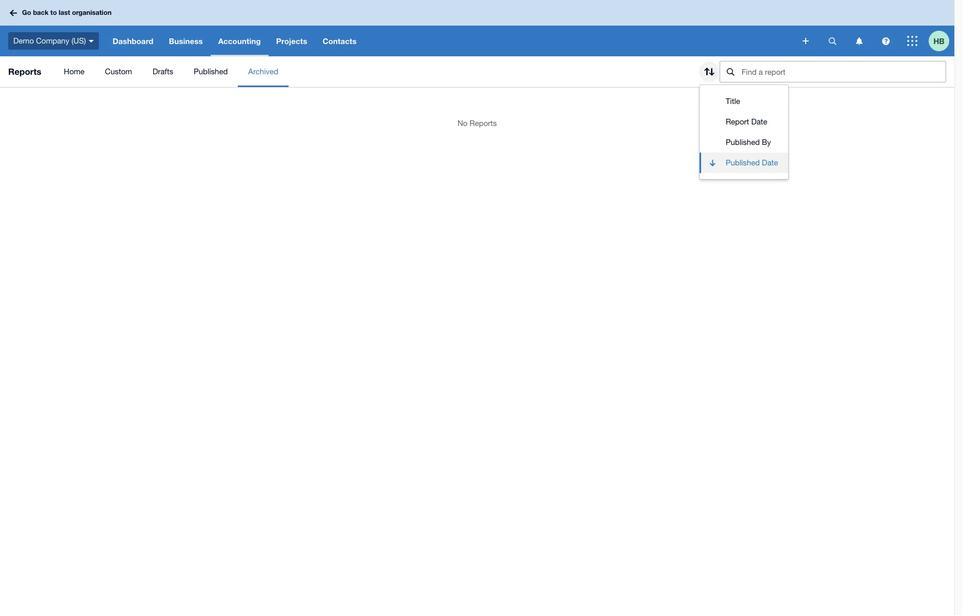 Task type: vqa. For each thing, say whether or not it's contained in the screenshot.
bottom the 2,569.00 link
no



Task type: locate. For each thing, give the bounding box(es) containing it.
reports down demo
[[8, 66, 41, 77]]

go back to last organisation link
[[6, 4, 118, 22]]

title
[[726, 97, 740, 106]]

published for published by
[[726, 138, 760, 147]]

list box
[[700, 85, 788, 179]]

report date
[[726, 117, 767, 126]]

contacts
[[323, 36, 357, 46]]

contacts button
[[315, 26, 364, 56]]

date down by
[[762, 158, 778, 167]]

0 vertical spatial reports
[[8, 66, 41, 77]]

published down published by button
[[726, 158, 760, 167]]

0 vertical spatial date
[[751, 117, 767, 126]]

1 vertical spatial date
[[762, 158, 778, 167]]

0 vertical spatial published
[[194, 67, 228, 76]]

hb
[[933, 36, 945, 45]]

date for published date
[[762, 158, 778, 167]]

navigation
[[105, 26, 795, 56]]

1 horizontal spatial reports
[[470, 119, 497, 128]]

2 vertical spatial published
[[726, 158, 760, 167]]

report
[[726, 117, 749, 126]]

demo company (us) button
[[0, 26, 105, 56]]

date inside the published date button
[[762, 158, 778, 167]]

projects button
[[268, 26, 315, 56]]

date inside report date "button"
[[751, 117, 767, 126]]

svg image
[[907, 36, 917, 46], [882, 37, 890, 45], [803, 38, 809, 44]]

published link
[[183, 56, 238, 87]]

archived
[[248, 67, 278, 76]]

svg image inside go back to last organisation 'link'
[[10, 9, 17, 16]]

Find a report text field
[[741, 62, 946, 82]]

published down report date "button"
[[726, 138, 760, 147]]

report date button
[[700, 112, 788, 132]]

banner
[[0, 0, 954, 56]]

date up by
[[751, 117, 767, 126]]

2 horizontal spatial svg image
[[907, 36, 917, 46]]

last
[[59, 8, 70, 17]]

1 horizontal spatial svg image
[[882, 37, 890, 45]]

menu containing home
[[54, 56, 691, 87]]

(us)
[[71, 36, 86, 45]]

svg image inside 'demo company (us)' "popup button"
[[89, 40, 94, 42]]

home link
[[54, 56, 95, 87]]

menu
[[54, 56, 691, 87]]

0 horizontal spatial reports
[[8, 66, 41, 77]]

accounting button
[[210, 26, 268, 56]]

reports right no
[[470, 119, 497, 128]]

reports
[[8, 66, 41, 77], [470, 119, 497, 128]]

to
[[50, 8, 57, 17]]

no
[[458, 119, 467, 128]]

drafts link
[[142, 56, 183, 87]]

published inside button
[[726, 158, 760, 167]]

business button
[[161, 26, 210, 56]]

date
[[751, 117, 767, 126], [762, 158, 778, 167]]

navigation containing dashboard
[[105, 26, 795, 56]]

1 vertical spatial published
[[726, 138, 760, 147]]

published for published date
[[726, 158, 760, 167]]

published date button
[[700, 153, 788, 173]]

banner containing hb
[[0, 0, 954, 56]]

1 vertical spatial reports
[[470, 119, 497, 128]]

None field
[[720, 61, 946, 83]]

published down business
[[194, 67, 228, 76]]

published inside button
[[726, 138, 760, 147]]

business
[[169, 36, 203, 46]]

svg image
[[10, 9, 17, 16], [829, 37, 836, 45], [856, 37, 862, 45], [89, 40, 94, 42]]

published
[[194, 67, 228, 76], [726, 138, 760, 147], [726, 158, 760, 167]]



Task type: describe. For each thing, give the bounding box(es) containing it.
custom
[[105, 67, 132, 76]]

no reports
[[458, 119, 497, 128]]

by
[[762, 138, 771, 147]]

published date
[[726, 158, 778, 167]]

dashboard link
[[105, 26, 161, 56]]

demo
[[13, 36, 34, 45]]

title button
[[700, 91, 788, 112]]

drafts
[[153, 67, 173, 76]]

projects
[[276, 36, 307, 46]]

organisation
[[72, 8, 112, 17]]

hb button
[[929, 26, 954, 56]]

date for report date
[[751, 117, 767, 126]]

demo company (us)
[[13, 36, 86, 45]]

home
[[64, 67, 84, 76]]

list box containing title
[[700, 85, 788, 179]]

go back to last organisation
[[22, 8, 112, 17]]

published by button
[[700, 132, 788, 153]]

dashboard
[[113, 36, 153, 46]]

accounting
[[218, 36, 261, 46]]

back
[[33, 8, 49, 17]]

go
[[22, 8, 31, 17]]

company
[[36, 36, 69, 45]]

archived link
[[238, 56, 289, 87]]

0 horizontal spatial svg image
[[803, 38, 809, 44]]

custom link
[[95, 56, 142, 87]]

sort reports image
[[699, 62, 720, 82]]

published for published
[[194, 67, 228, 76]]

published by
[[726, 138, 771, 147]]



